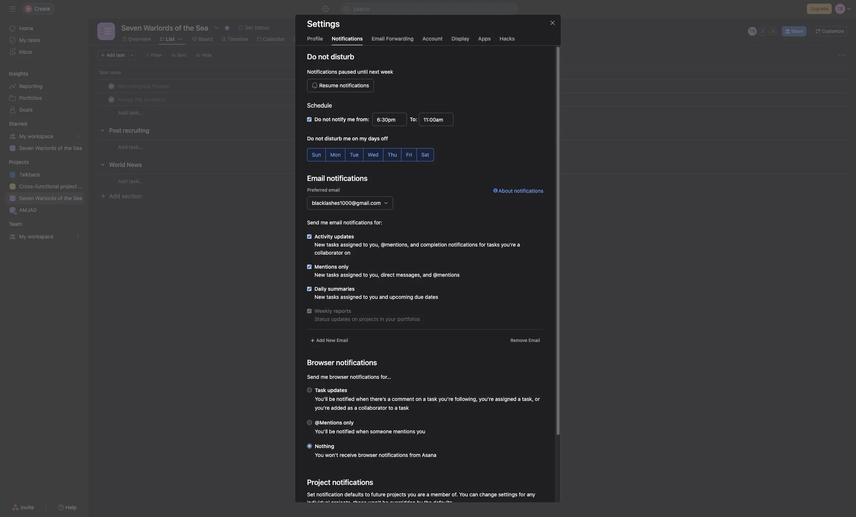 Task type: vqa. For each thing, say whether or not it's contained in the screenshot.
the middle updates
yes



Task type: locate. For each thing, give the bounding box(es) containing it.
completed image inside assign hq locations cell
[[107, 95, 116, 104]]

add task… up section
[[118, 178, 143, 184]]

1 add task… from the top
[[118, 110, 143, 116]]

warlords for first seven warlords of the sea link from the bottom of the page
[[35, 195, 56, 201]]

you inside set notification defaults to future projects you are a member of. you can change settings for any individual projects, those won't be overridden by the defaults.
[[408, 492, 416, 498]]

1 vertical spatial seven
[[19, 195, 34, 201]]

0 vertical spatial add task… row
[[88, 106, 856, 119]]

of.
[[452, 492, 458, 498]]

projects left in
[[359, 316, 379, 322]]

0 horizontal spatial collaborator
[[315, 250, 343, 256]]

you for are
[[408, 492, 416, 498]]

0 vertical spatial my workspace
[[19, 133, 53, 139]]

0 horizontal spatial email
[[337, 338, 348, 343]]

0 horizontal spatial task
[[99, 70, 108, 75]]

2 vertical spatial me
[[321, 374, 328, 380]]

0 horizontal spatial browser
[[329, 374, 349, 380]]

1 seven warlords of the sea link from the top
[[4, 142, 84, 154]]

2 my workspace link from the top
[[4, 231, 84, 243]]

summaries
[[328, 286, 355, 292]]

2 add task… row from the top
[[88, 140, 856, 154]]

seven warlords of the sea link
[[4, 142, 84, 154], [4, 192, 84, 204]]

do
[[307, 52, 317, 61], [315, 116, 321, 122], [307, 135, 314, 142]]

teams element
[[0, 218, 88, 244]]

to down comment
[[389, 405, 393, 411]]

tasks down summaries
[[327, 294, 339, 300]]

add inside add task button
[[107, 52, 115, 58]]

home
[[19, 25, 33, 31]]

3 add task… button from the top
[[118, 177, 143, 185]]

do for do not disturb me on my days off
[[307, 135, 314, 142]]

3 task… from the top
[[129, 178, 143, 184]]

2 completed image from the top
[[107, 95, 116, 104]]

seven warlords of the sea inside projects element
[[19, 195, 82, 201]]

inbox link
[[4, 46, 84, 58]]

row
[[88, 66, 856, 79], [97, 79, 847, 80], [88, 79, 856, 93], [88, 93, 856, 106]]

global element
[[0, 18, 88, 62]]

0 horizontal spatial and
[[379, 294, 388, 300]]

assigned down send me email notifications for:
[[340, 242, 362, 248]]

1 vertical spatial be
[[329, 428, 335, 435]]

you
[[369, 294, 378, 300], [417, 428, 425, 435], [408, 492, 416, 498]]

do for do not disturb
[[307, 52, 317, 61]]

2 send from the top
[[307, 374, 319, 380]]

1 warlords from the top
[[35, 145, 56, 151]]

add task… down assign hq locations text box
[[118, 110, 143, 116]]

Do not notify me from: checkbox
[[307, 117, 312, 122]]

task inside row
[[99, 70, 108, 75]]

0 vertical spatial when
[[356, 396, 369, 402]]

for
[[479, 242, 486, 248], [519, 492, 526, 498]]

list
[[166, 36, 175, 42]]

new down mentions at the left bottom of page
[[315, 272, 325, 278]]

to left '@mentions,' at the top of the page
[[363, 242, 368, 248]]

2 vertical spatial add task…
[[118, 178, 143, 184]]

2 notified from the top
[[337, 428, 355, 435]]

the right by
[[424, 500, 432, 506]]

updates inside the task updates you'll be notified when there's a comment on a task you're following, you're assigned a task, or you're added as a collaborator to a task
[[327, 387, 347, 393]]

resume notifications button
[[307, 79, 374, 92]]

add down status
[[316, 338, 325, 343]]

updates for task updates
[[327, 387, 347, 393]]

workspace down the amjad link
[[28, 233, 53, 240]]

my workspace link inside 'teams' element
[[4, 231, 84, 243]]

add task… button for news
[[118, 177, 143, 185]]

when for someone
[[356, 428, 369, 435]]

to up weekly reports status updates on projects in your portfolios on the left bottom of page
[[363, 294, 368, 300]]

notified up as
[[337, 396, 355, 402]]

task… down assign hq locations text box
[[129, 110, 143, 116]]

tasks down mentions at the left bottom of page
[[327, 272, 339, 278]]

my inside the global element
[[19, 37, 26, 43]]

email right remove
[[529, 338, 540, 343]]

2 workspace from the top
[[28, 233, 53, 240]]

1 vertical spatial the
[[64, 195, 72, 201]]

2 vertical spatial and
[[379, 294, 388, 300]]

warlords inside projects element
[[35, 195, 56, 201]]

add task… for news
[[118, 178, 143, 184]]

projects inside set notification defaults to future projects you are a member of. you can change settings for any individual projects, those won't be overridden by the defaults.
[[387, 492, 406, 498]]

when inside the task updates you'll be notified when there's a comment on a task you're following, you're assigned a task, or you're added as a collaborator to a task
[[356, 396, 369, 402]]

inbox
[[19, 49, 32, 55]]

2 my from the top
[[19, 133, 26, 139]]

1 vertical spatial for
[[519, 492, 526, 498]]

assigned for only
[[340, 272, 362, 278]]

board
[[198, 36, 213, 42]]

and inside mentions only new tasks assigned to you, direct messages, and @mentions
[[423, 272, 432, 278]]

2 task… from the top
[[129, 144, 143, 150]]

1 vertical spatial and
[[423, 272, 432, 278]]

2 warlords from the top
[[35, 195, 56, 201]]

you down nothing
[[315, 452, 324, 458]]

tb button
[[748, 27, 757, 36]]

@mentions,
[[381, 242, 409, 248]]

1 horizontal spatial you
[[459, 492, 468, 498]]

when
[[356, 396, 369, 402], [356, 428, 369, 435]]

workspace down goals link at the top left of the page
[[28, 133, 53, 139]]

invite button
[[7, 501, 39, 514]]

1 you, from the top
[[369, 242, 379, 248]]

1 when from the top
[[356, 396, 369, 402]]

email up activity
[[329, 219, 342, 226]]

you right the mentions
[[417, 428, 425, 435]]

seven up projects
[[19, 145, 34, 151]]

0 vertical spatial workspace
[[28, 133, 53, 139]]

collaborator down there's
[[359, 405, 387, 411]]

my for 'teams' element
[[19, 233, 26, 240]]

assign hq locations cell
[[88, 93, 325, 106]]

to inside daily summaries new tasks assigned to you and upcoming due dates
[[363, 294, 368, 300]]

messages,
[[396, 272, 421, 278]]

task up name
[[116, 52, 125, 58]]

None checkbox
[[307, 235, 312, 239], [307, 265, 312, 269], [307, 287, 312, 291], [307, 309, 312, 313], [307, 235, 312, 239], [307, 265, 312, 269], [307, 287, 312, 291], [307, 309, 312, 313]]

0 horizontal spatial you
[[369, 294, 378, 300]]

completed image down completed option
[[107, 95, 116, 104]]

1 vertical spatial task
[[427, 396, 437, 402]]

2 of from the top
[[58, 195, 63, 201]]

1 my workspace link from the top
[[4, 131, 84, 142]]

notification
[[317, 492, 343, 498]]

2 seven warlords of the sea from the top
[[19, 195, 82, 201]]

None radio
[[307, 388, 312, 393]]

add task… row for world news
[[88, 174, 856, 188]]

my up inbox
[[19, 37, 26, 43]]

a left task,
[[518, 396, 521, 402]]

1 horizontal spatial task
[[399, 405, 409, 411]]

1 workspace from the top
[[28, 133, 53, 139]]

email left forwarding
[[372, 35, 385, 42]]

asana
[[422, 452, 437, 458]]

None text field
[[372, 113, 407, 126]]

1 vertical spatial you,
[[369, 272, 379, 278]]

updates down send me browser notifications for…
[[327, 387, 347, 393]]

only down as
[[343, 420, 354, 426]]

notifications
[[332, 35, 363, 42], [307, 69, 337, 75]]

2 vertical spatial add task… row
[[88, 174, 856, 188]]

1 vertical spatial browser
[[358, 452, 377, 458]]

do not disturb me on my days off
[[307, 135, 388, 142]]

tb
[[750, 28, 755, 34], [329, 83, 335, 89]]

due
[[372, 70, 380, 75]]

0 vertical spatial warlords
[[35, 145, 56, 151]]

0 vertical spatial add task…
[[118, 110, 143, 116]]

for left 'any'
[[519, 492, 526, 498]]

my workspace inside 'teams' element
[[19, 233, 53, 240]]

do down profile button
[[307, 52, 317, 61]]

0 vertical spatial task…
[[129, 110, 143, 116]]

notified down @mentions
[[337, 428, 355, 435]]

1 vertical spatial seven warlords of the sea
[[19, 195, 82, 201]]

workspace inside the starred element
[[28, 133, 53, 139]]

only inside mentions only new tasks assigned to you, direct messages, and @mentions
[[338, 264, 349, 270]]

1 vertical spatial you
[[459, 492, 468, 498]]

me up activity
[[321, 219, 328, 226]]

add task… button down 'post recruiting' button on the top left of page
[[118, 143, 143, 151]]

0 vertical spatial updates
[[334, 233, 354, 240]]

my
[[19, 37, 26, 43], [19, 133, 26, 139], [19, 233, 26, 240]]

be inside the task updates you'll be notified when there's a comment on a task you're following, you're assigned a task, or you're added as a collaborator to a task
[[329, 396, 335, 402]]

my workspace inside the starred element
[[19, 133, 53, 139]]

week
[[381, 69, 393, 75]]

new inside mentions only new tasks assigned to you, direct messages, and @mentions
[[315, 272, 325, 278]]

assigned inside daily summaries new tasks assigned to you and upcoming due dates
[[340, 294, 362, 300]]

my for the global element
[[19, 37, 26, 43]]

to inside mentions only new tasks assigned to you, direct messages, and @mentions
[[363, 272, 368, 278]]

for left you're
[[479, 242, 486, 248]]

be for you'll
[[329, 396, 335, 402]]

warlords for first seven warlords of the sea link from the top of the page
[[35, 145, 56, 151]]

2 vertical spatial task…
[[129, 178, 143, 184]]

to:
[[410, 116, 417, 122]]

0 vertical spatial email
[[329, 187, 340, 193]]

on left my
[[352, 135, 358, 142]]

notified inside the task updates you'll be notified when there's a comment on a task you're following, you're assigned a task, or you're added as a collaborator to a task
[[337, 396, 355, 402]]

3 my from the top
[[19, 233, 26, 240]]

1 vertical spatial me
[[321, 219, 328, 226]]

2 add task… button from the top
[[118, 143, 143, 151]]

new inside activity updates new tasks assigned to you, @mentions, and completion notifications for tasks you're a collaborator on
[[315, 242, 325, 248]]

seven
[[19, 145, 34, 151], [19, 195, 34, 201]]

email inside button
[[337, 338, 348, 343]]

task updates you'll be notified when there's a comment on a task you're following, you're assigned a task, or you're added as a collaborator to a task
[[315, 387, 540, 411]]

1 vertical spatial tb
[[329, 83, 335, 89]]

warlords down cross-functional project plan 'link'
[[35, 195, 56, 201]]

1 vertical spatial seven warlords of the sea link
[[4, 192, 84, 204]]

you,
[[369, 242, 379, 248], [369, 272, 379, 278]]

you, inside mentions only new tasks assigned to you, direct messages, and @mentions
[[369, 272, 379, 278]]

0 horizontal spatial tb
[[329, 83, 335, 89]]

1 horizontal spatial tb
[[750, 28, 755, 34]]

amjad link
[[4, 204, 84, 216]]

notifications for notifications
[[332, 35, 363, 42]]

tasks down activity
[[327, 242, 339, 248]]

there's
[[370, 396, 386, 402]]

news
[[127, 162, 142, 168]]

0 vertical spatial and
[[410, 242, 419, 248]]

workflow
[[300, 36, 323, 42]]

status
[[315, 316, 330, 322]]

1 notified from the top
[[337, 396, 355, 402]]

1 vertical spatial send
[[307, 374, 319, 380]]

updates
[[334, 233, 354, 240], [331, 316, 350, 322], [327, 387, 347, 393]]

new inside daily summaries new tasks assigned to you and upcoming due dates
[[315, 294, 325, 300]]

1 vertical spatial you
[[417, 428, 425, 435]]

projects
[[359, 316, 379, 322], [387, 492, 406, 498]]

browser down 'browser notifications'
[[329, 374, 349, 380]]

not
[[323, 116, 331, 122], [315, 135, 323, 142]]

Assign HQ locations text field
[[116, 96, 168, 103]]

you're down 'you'll'
[[315, 405, 330, 411]]

1 vertical spatial add task… row
[[88, 140, 856, 154]]

0 vertical spatial seven
[[19, 145, 34, 151]]

2 sea from the top
[[73, 195, 82, 201]]

starred element
[[0, 117, 88, 156]]

me right disturb
[[343, 135, 351, 142]]

assigned left task,
[[495, 396, 517, 402]]

change
[[479, 492, 497, 498]]

1 vertical spatial do
[[315, 116, 321, 122]]

seven inside projects element
[[19, 195, 34, 201]]

and left upcoming
[[379, 294, 388, 300]]

warlords up talkback link
[[35, 145, 56, 151]]

when left someone
[[356, 428, 369, 435]]

0 vertical spatial seven warlords of the sea
[[19, 145, 82, 151]]

individual
[[307, 500, 330, 506]]

completed image inside the recruiting top pirates cell
[[107, 82, 116, 91]]

1 of from the top
[[58, 145, 63, 151]]

1 add task… button from the top
[[118, 109, 143, 117]]

1 vertical spatial of
[[58, 195, 63, 201]]

account
[[423, 35, 443, 42]]

2 horizontal spatial task
[[427, 396, 437, 402]]

the down project
[[64, 195, 72, 201]]

1 vertical spatial task…
[[129, 144, 143, 150]]

tb inside row
[[329, 83, 335, 89]]

you, for @mentions,
[[369, 242, 379, 248]]

of down cross-functional project plan
[[58, 195, 63, 201]]

remove
[[511, 338, 528, 343]]

do right do not notify me from: option
[[315, 116, 321, 122]]

a right are
[[427, 492, 429, 498]]

are
[[418, 492, 425, 498]]

be
[[329, 396, 335, 402], [329, 428, 335, 435], [383, 500, 389, 506]]

to inside set notification defaults to future projects you are a member of. you can change settings for any individual projects, those won't be overridden by the defaults.
[[365, 492, 370, 498]]

completed image up completed checkbox
[[107, 82, 116, 91]]

2 vertical spatial updates
[[327, 387, 347, 393]]

2 when from the top
[[356, 428, 369, 435]]

assigned inside activity updates new tasks assigned to you, @mentions, and completion notifications for tasks you're a collaborator on
[[340, 242, 362, 248]]

due
[[415, 294, 424, 300]]

add new email
[[316, 338, 348, 343]]

2 horizontal spatial and
[[423, 272, 432, 278]]

be inside @mentions only you'll be notified when someone mentions you
[[329, 428, 335, 435]]

to up daily summaries new tasks assigned to you and upcoming due dates
[[363, 272, 368, 278]]

1 horizontal spatial browser
[[358, 452, 377, 458]]

you, inside activity updates new tasks assigned to you, @mentions, and completion notifications for tasks you're a collaborator on
[[369, 242, 379, 248]]

by
[[417, 500, 423, 506]]

invite
[[21, 504, 34, 511]]

0 vertical spatial seven warlords of the sea link
[[4, 142, 84, 154]]

2 seven from the top
[[19, 195, 34, 201]]

completed image
[[107, 82, 116, 91], [107, 95, 116, 104]]

of up talkback link
[[58, 145, 63, 151]]

0 vertical spatial add task… button
[[118, 109, 143, 117]]

projects,
[[331, 500, 352, 506]]

0 vertical spatial collaborator
[[315, 250, 343, 256]]

assignee
[[328, 70, 347, 75]]

overview
[[128, 36, 151, 42]]

settings
[[498, 492, 518, 498]]

new for new tasks assigned to you and upcoming due dates
[[315, 294, 325, 300]]

on right comment
[[416, 396, 422, 402]]

someone
[[370, 428, 392, 435]]

my workspace link down goals link at the top left of the page
[[4, 131, 84, 142]]

1 my from the top
[[19, 37, 26, 43]]

when for there's
[[356, 396, 369, 402]]

home link
[[4, 22, 84, 34]]

0 vertical spatial completed image
[[107, 82, 116, 91]]

0 vertical spatial tb
[[750, 28, 755, 34]]

0 vertical spatial projects
[[359, 316, 379, 322]]

close image
[[550, 20, 556, 26]]

2 vertical spatial the
[[424, 500, 432, 506]]

my workspace link down the amjad link
[[4, 231, 84, 243]]

1 vertical spatial my workspace
[[19, 233, 53, 240]]

1 vertical spatial notified
[[337, 428, 355, 435]]

task name
[[99, 70, 121, 75]]

1 horizontal spatial task
[[315, 387, 326, 393]]

workspace inside 'teams' element
[[28, 233, 53, 240]]

2 vertical spatial you
[[408, 492, 416, 498]]

seven inside the starred element
[[19, 145, 34, 151]]

0 vertical spatial not
[[323, 116, 331, 122]]

add up post recruiting
[[118, 110, 128, 116]]

seven down cross-
[[19, 195, 34, 201]]

the up talkback link
[[64, 145, 72, 151]]

only for mentions only
[[338, 264, 349, 270]]

task left name
[[99, 70, 108, 75]]

1 vertical spatial collaborator
[[359, 405, 387, 411]]

you up weekly reports status updates on projects in your portfolios on the left bottom of page
[[369, 294, 378, 300]]

notifications up the resume
[[307, 69, 337, 75]]

seven warlords of the sea down cross-functional project plan
[[19, 195, 82, 201]]

and right the messages,
[[423, 272, 432, 278]]

0 vertical spatial browser
[[329, 374, 349, 380]]

0 vertical spatial you
[[369, 294, 378, 300]]

tasks down home
[[28, 37, 40, 43]]

on inside weekly reports status updates on projects in your portfolios
[[352, 316, 358, 322]]

1 add task… row from the top
[[88, 106, 856, 119]]

mon
[[330, 152, 341, 158]]

2 horizontal spatial you
[[417, 428, 425, 435]]

1 vertical spatial when
[[356, 428, 369, 435]]

0 vertical spatial of
[[58, 145, 63, 151]]

and inside activity updates new tasks assigned to you, @mentions, and completion notifications for tasks you're a collaborator on
[[410, 242, 419, 248]]

1 my workspace from the top
[[19, 133, 53, 139]]

do up sun at the left
[[307, 135, 314, 142]]

1 seven warlords of the sea from the top
[[19, 145, 82, 151]]

do for do not notify me from:
[[315, 116, 321, 122]]

send up 'you'll'
[[307, 374, 319, 380]]

tasks for activity updates new tasks assigned to you, @mentions, and completion notifications for tasks you're a collaborator on
[[327, 242, 339, 248]]

None radio
[[307, 420, 312, 425], [307, 444, 312, 449], [307, 420, 312, 425], [307, 444, 312, 449]]

sun
[[312, 152, 321, 158]]

new down activity
[[315, 242, 325, 248]]

updates down reports
[[331, 316, 350, 322]]

add task… row
[[88, 106, 856, 119], [88, 140, 856, 154], [88, 174, 856, 188]]

1 send from the top
[[307, 219, 319, 226]]

0 vertical spatial send
[[307, 219, 319, 226]]

activity updates new tasks assigned to you, @mentions, and completion notifications for tasks you're a collaborator on
[[315, 233, 520, 256]]

won't
[[325, 452, 338, 458]]

defaults.
[[433, 500, 454, 506]]

you're left following,
[[439, 396, 453, 402]]

1 vertical spatial updates
[[331, 316, 350, 322]]

tasks inside daily summaries new tasks assigned to you and upcoming due dates
[[327, 294, 339, 300]]

you left are
[[408, 492, 416, 498]]

3 add task… from the top
[[118, 178, 143, 184]]

row containing task name
[[88, 66, 856, 79]]

add section
[[109, 193, 142, 199]]

1 horizontal spatial you
[[408, 492, 416, 498]]

1 vertical spatial add task… button
[[118, 143, 143, 151]]

2 vertical spatial do
[[307, 135, 314, 142]]

a inside set notification defaults to future projects you are a member of. you can change settings for any individual projects, those won't be overridden by the defaults.
[[427, 492, 429, 498]]

to inside activity updates new tasks assigned to you, @mentions, and completion notifications for tasks you're a collaborator on
[[363, 242, 368, 248]]

only right mentions at the left bottom of page
[[338, 264, 349, 270]]

tasks inside mentions only new tasks assigned to you, direct messages, and @mentions
[[327, 272, 339, 278]]

add inside the add section button
[[109, 193, 120, 199]]

0 vertical spatial you
[[315, 452, 324, 458]]

1 vertical spatial task
[[315, 387, 326, 393]]

when inside @mentions only you'll be notified when someone mentions you
[[356, 428, 369, 435]]

mentions
[[315, 264, 337, 270]]

1 vertical spatial sea
[[73, 195, 82, 201]]

of inside the starred element
[[58, 145, 63, 151]]

assigned inside the task updates you'll be notified when there's a comment on a task you're following, you're assigned a task, or you're added as a collaborator to a task
[[495, 396, 517, 402]]

1 vertical spatial completed image
[[107, 95, 116, 104]]

profile button
[[307, 35, 323, 45]]

be down @mentions
[[329, 428, 335, 435]]

1 vertical spatial only
[[343, 420, 354, 426]]

my workspace down starred
[[19, 133, 53, 139]]

as
[[348, 405, 353, 411]]

not left notify
[[323, 116, 331, 122]]

share
[[791, 28, 803, 34]]

new for new tasks assigned to you, direct messages, and @mentions
[[315, 272, 325, 278]]

2 my workspace from the top
[[19, 233, 53, 240]]

updates inside activity updates new tasks assigned to you, @mentions, and completion notifications for tasks you're a collaborator on
[[334, 233, 354, 240]]

tb inside button
[[750, 28, 755, 34]]

1 vertical spatial workspace
[[28, 233, 53, 240]]

you inside daily summaries new tasks assigned to you and upcoming due dates
[[369, 294, 378, 300]]

0 vertical spatial be
[[329, 396, 335, 402]]

email up 'browser notifications'
[[337, 338, 348, 343]]

0 horizontal spatial you
[[315, 452, 324, 458]]

3 add task… row from the top
[[88, 174, 856, 188]]

my inside 'teams' element
[[19, 233, 26, 240]]

add up task name
[[107, 52, 115, 58]]

1 vertical spatial not
[[315, 135, 323, 142]]

black
[[350, 83, 361, 89]]

warlords inside the starred element
[[35, 145, 56, 151]]

0 horizontal spatial for
[[479, 242, 486, 248]]

seven warlords of the sea link up talkback link
[[4, 142, 84, 154]]

only inside @mentions only you'll be notified when someone mentions you
[[343, 420, 354, 426]]

email
[[329, 187, 340, 193], [329, 219, 342, 226]]

not for notify
[[323, 116, 331, 122]]

new down status
[[326, 338, 336, 343]]

and left completion
[[410, 242, 419, 248]]

seven warlords of the sea
[[19, 145, 82, 151], [19, 195, 82, 201]]

you, left direct at the left of page
[[369, 272, 379, 278]]

1 completed image from the top
[[107, 82, 116, 91]]

you, for direct
[[369, 272, 379, 278]]

1 horizontal spatial collaborator
[[359, 405, 387, 411]]

task inside the task updates you'll be notified when there's a comment on a task you're following, you're assigned a task, or you're added as a collaborator to a task
[[315, 387, 326, 393]]

assigned
[[340, 242, 362, 248], [340, 272, 362, 278], [340, 294, 362, 300], [495, 396, 517, 402]]

recruiting top pirates cell
[[88, 79, 325, 93]]

only
[[338, 264, 349, 270], [343, 420, 354, 426]]

completed image for assign hq locations text box
[[107, 95, 116, 104]]

2 you, from the top
[[369, 272, 379, 278]]

0 vertical spatial my workspace link
[[4, 131, 84, 142]]

add task… down 'post recruiting' button on the top left of page
[[118, 144, 143, 150]]

collaborator
[[315, 250, 343, 256], [359, 405, 387, 411]]

1 seven from the top
[[19, 145, 34, 151]]

2 vertical spatial add task… button
[[118, 177, 143, 185]]

1 horizontal spatial projects
[[387, 492, 406, 498]]

task for task updates you'll be notified when there's a comment on a task you're following, you're assigned a task, or you're added as a collaborator to a task
[[315, 387, 326, 393]]

1 task… from the top
[[129, 110, 143, 116]]

0 vertical spatial notified
[[337, 396, 355, 402]]

to inside the task updates you'll be notified when there's a comment on a task you're following, you're assigned a task, or you're added as a collaborator to a task
[[389, 405, 393, 411]]

assigned inside mentions only new tasks assigned to you, direct messages, and @mentions
[[340, 272, 362, 278]]

of inside projects element
[[58, 195, 63, 201]]

None text field
[[119, 21, 210, 34], [419, 113, 453, 126], [119, 21, 210, 34], [419, 113, 453, 126]]

2 add task… from the top
[[118, 144, 143, 150]]

of
[[58, 145, 63, 151], [58, 195, 63, 201]]

not left disturb
[[315, 135, 323, 142]]

notifications inside nothing you won't receive browser notifications from asana
[[379, 452, 408, 458]]

seven warlords of the sea inside the starred element
[[19, 145, 82, 151]]

upgrade
[[811, 6, 829, 11]]

projects for future
[[387, 492, 406, 498]]

notified for only
[[337, 428, 355, 435]]

0 vertical spatial sea
[[73, 145, 82, 151]]

browser inside nothing you won't receive browser notifications from asana
[[358, 452, 377, 458]]

2 horizontal spatial email
[[529, 338, 540, 343]]

add task… button down assign hq locations text box
[[118, 109, 143, 117]]

notified inside @mentions only you'll be notified when someone mentions you
[[337, 428, 355, 435]]

tasks inside the global element
[[28, 37, 40, 43]]

0 vertical spatial for
[[479, 242, 486, 248]]

1 sea from the top
[[73, 145, 82, 151]]

me up 'you'll'
[[321, 374, 328, 380]]

projects up overridden
[[387, 492, 406, 498]]

add task… inside 'header untitled section' tree grid
[[118, 110, 143, 116]]

1 horizontal spatial for
[[519, 492, 526, 498]]

0 horizontal spatial task
[[116, 52, 125, 58]]

assigned for summaries
[[340, 294, 362, 300]]

my down team on the top of the page
[[19, 233, 26, 240]]

task right comment
[[427, 396, 437, 402]]

1 vertical spatial notifications
[[307, 69, 337, 75]]

my down starred
[[19, 133, 26, 139]]

to up won't
[[365, 492, 370, 498]]

projects inside weekly reports status updates on projects in your portfolios
[[359, 316, 379, 322]]

notifications up the not disturb
[[332, 35, 363, 42]]

talkback link
[[4, 169, 84, 181]]

task… inside 'header untitled section' tree grid
[[129, 110, 143, 116]]

talkback
[[19, 171, 40, 178]]

cross-
[[19, 183, 35, 190]]

new down daily
[[315, 294, 325, 300]]

on left in
[[352, 316, 358, 322]]

notify
[[332, 116, 346, 122]]

0 horizontal spatial projects
[[359, 316, 379, 322]]

be right 'you'll'
[[329, 396, 335, 402]]

you inside set notification defaults to future projects you are a member of. you can change settings for any individual projects, those won't be overridden by the defaults.
[[459, 492, 468, 498]]

you, left '@mentions,' at the top of the page
[[369, 242, 379, 248]]

assigned up summaries
[[340, 272, 362, 278]]



Task type: describe. For each thing, give the bounding box(es) containing it.
gantt
[[444, 36, 458, 42]]

my workspace link inside the starred element
[[4, 131, 84, 142]]

sea inside the starred element
[[73, 145, 82, 151]]

name
[[110, 70, 121, 75]]

me for browser
[[321, 374, 328, 380]]

completed image for recruiting top pirates text box
[[107, 82, 116, 91]]

resume
[[319, 82, 338, 88]]

task inside add task button
[[116, 52, 125, 58]]

timeline
[[228, 36, 248, 42]]

thu
[[388, 152, 397, 158]]

files
[[418, 36, 429, 42]]

add inside add new email button
[[316, 338, 325, 343]]

activity
[[315, 233, 333, 240]]

account button
[[423, 35, 443, 45]]

email notifications
[[307, 174, 368, 183]]

you inside @mentions only you'll be notified when someone mentions you
[[417, 428, 425, 435]]

a right as
[[354, 405, 357, 411]]

me for email
[[321, 219, 328, 226]]

header untitled section tree grid
[[88, 79, 856, 119]]

add task… for recruiting
[[118, 144, 143, 150]]

to for only
[[363, 272, 368, 278]]

tyler
[[338, 83, 348, 89]]

notifications inside activity updates new tasks assigned to you, @mentions, and completion notifications for tasks you're a collaborator on
[[448, 242, 478, 248]]

2 horizontal spatial you're
[[479, 396, 494, 402]]

hide sidebar image
[[10, 6, 15, 12]]

portfolios
[[397, 316, 420, 322]]

disturb
[[325, 135, 342, 142]]

add up the add section button on the top left of the page
[[118, 178, 128, 184]]

updates inside weekly reports status updates on projects in your portfolios
[[331, 316, 350, 322]]

you'll
[[315, 396, 328, 402]]

my
[[360, 135, 367, 142]]

add down post recruiting
[[118, 144, 128, 150]]

collapse task list for this section image
[[100, 128, 105, 133]]

add task… button for recruiting
[[118, 143, 143, 151]]

team
[[9, 221, 22, 227]]

world news
[[109, 162, 142, 168]]

remove email button
[[507, 336, 544, 346]]

be inside set notification defaults to future projects you are a member of. you can change settings for any individual projects, those won't be overridden by the defaults.
[[383, 500, 389, 506]]

remove from starred image
[[224, 25, 230, 31]]

upcoming
[[390, 294, 413, 300]]

a right comment
[[423, 396, 426, 402]]

board link
[[192, 35, 213, 43]]

a right there's
[[388, 396, 391, 402]]

world
[[109, 162, 125, 168]]

portfolios link
[[4, 92, 84, 104]]

send me email notifications for:
[[307, 219, 382, 226]]

tyler black
[[338, 83, 361, 89]]

browser notifications
[[307, 358, 377, 367]]

direct
[[381, 272, 395, 278]]

messages link
[[373, 35, 403, 43]]

my inside the starred element
[[19, 133, 26, 139]]

projects for on
[[359, 316, 379, 322]]

fri
[[406, 152, 412, 158]]

Recruiting top Pirates text field
[[116, 82, 171, 90]]

timeline link
[[222, 35, 248, 43]]

row containing tb
[[88, 79, 856, 93]]

for…
[[381, 374, 391, 380]]

dates
[[425, 294, 438, 300]]

2 vertical spatial task
[[399, 405, 409, 411]]

world news button
[[109, 158, 142, 171]]

Completed checkbox
[[107, 82, 116, 91]]

insights
[[9, 70, 28, 77]]

to for summaries
[[363, 294, 368, 300]]

@mentions only you'll be notified when someone mentions you
[[315, 420, 425, 435]]

mentions
[[393, 428, 415, 435]]

updates for activity updates
[[334, 233, 354, 240]]

you for and
[[369, 294, 378, 300]]

on inside activity updates new tasks assigned to you, @mentions, and completion notifications for tasks you're a collaborator on
[[345, 250, 351, 256]]

0 vertical spatial me
[[343, 135, 351, 142]]

for inside set notification defaults to future projects you are a member of. you can change settings for any individual projects, those won't be overridden by the defaults.
[[519, 492, 526, 498]]

you'll
[[315, 428, 328, 435]]

a inside activity updates new tasks assigned to you, @mentions, and completion notifications for tasks you're a collaborator on
[[517, 242, 520, 248]]

new for new tasks assigned to you, @mentions, and completion notifications for tasks you're a collaborator on
[[315, 242, 325, 248]]

new inside button
[[326, 338, 336, 343]]

send me browser notifications for…
[[307, 374, 391, 380]]

projects
[[9, 159, 29, 165]]

in
[[380, 316, 384, 322]]

@mentions
[[315, 420, 342, 426]]

post recruiting button
[[109, 124, 149, 137]]

following,
[[455, 396, 478, 402]]

hacks button
[[500, 35, 515, 45]]

calendar link
[[257, 35, 285, 43]]

notifications for notifications paused until next week
[[307, 69, 337, 75]]

for inside activity updates new tasks assigned to you, @mentions, and completion notifications for tasks you're a collaborator on
[[479, 242, 486, 248]]

insights element
[[0, 67, 88, 117]]

portfolios
[[19, 95, 42, 101]]

notifications inside button
[[340, 82, 369, 88]]

reporting link
[[4, 80, 84, 92]]

files link
[[412, 35, 429, 43]]

not for disturb
[[315, 135, 323, 142]]

send for send me browser notifications for…
[[307, 374, 319, 380]]

1 horizontal spatial email
[[372, 35, 385, 42]]

2 seven warlords of the sea link from the top
[[4, 192, 84, 204]]

next
[[369, 69, 379, 75]]

my tasks
[[19, 37, 40, 43]]

only for @mentions only
[[343, 420, 354, 426]]

blacklashes1000@gmail.com
[[312, 200, 381, 206]]

defaults
[[345, 492, 364, 498]]

on inside the task updates you'll be notified when there's a comment on a task you're following, you're assigned a task, or you're added as a collaborator to a task
[[416, 396, 422, 402]]

send for send me email notifications for:
[[307, 219, 319, 226]]

collaborator inside activity updates new tasks assigned to you, @mentions, and completion notifications for tasks you're a collaborator on
[[315, 250, 343, 256]]

notifications paused until next week
[[307, 69, 393, 75]]

task… for recruiting
[[129, 144, 143, 150]]

dashboard link
[[331, 35, 364, 43]]

about notifications
[[499, 188, 544, 194]]

you inside nothing you won't receive browser notifications from asana
[[315, 452, 324, 458]]

project
[[60, 183, 77, 190]]

starred button
[[0, 120, 27, 128]]

your
[[386, 316, 396, 322]]

email forwarding button
[[372, 35, 414, 45]]

tasks for mentions only new tasks assigned to you, direct messages, and @mentions
[[327, 272, 339, 278]]

task for task name
[[99, 70, 108, 75]]

sea inside projects element
[[73, 195, 82, 201]]

daily
[[315, 286, 327, 292]]

Completed checkbox
[[107, 95, 116, 104]]

add inside 'header untitled section' tree grid
[[118, 110, 128, 116]]

goals link
[[4, 104, 84, 116]]

blacklashes1000@gmail.com button
[[307, 197, 393, 210]]

insights button
[[0, 70, 28, 77]]

be for you'll
[[329, 428, 335, 435]]

those
[[353, 500, 367, 506]]

assigned for updates
[[340, 242, 362, 248]]

add task… button inside 'header untitled section' tree grid
[[118, 109, 143, 117]]

and inside daily summaries new tasks assigned to you and upcoming due dates
[[379, 294, 388, 300]]

1 vertical spatial email
[[329, 219, 342, 226]]

amjad
[[19, 207, 37, 213]]

notified for updates
[[337, 396, 355, 402]]

days off
[[368, 135, 388, 142]]

projects button
[[0, 159, 29, 166]]

functional
[[35, 183, 59, 190]]

add task… row for post recruiting
[[88, 140, 856, 154]]

apps
[[478, 35, 491, 42]]

task… for news
[[129, 178, 143, 184]]

collaborator inside the task updates you'll be notified when there's a comment on a task you're following, you're assigned a task, or you're added as a collaborator to a task
[[359, 405, 387, 411]]

completion
[[421, 242, 447, 248]]

me from:
[[347, 116, 369, 122]]

for:
[[374, 219, 382, 226]]

to for updates
[[363, 242, 368, 248]]

projects element
[[0, 156, 88, 218]]

0 vertical spatial the
[[64, 145, 72, 151]]

not disturb
[[318, 52, 354, 61]]

the inside set notification defaults to future projects you are a member of. you can change settings for any individual projects, those won't be overridden by the defaults.
[[424, 500, 432, 506]]

paused
[[339, 69, 356, 75]]

sat
[[421, 152, 429, 158]]

weekly reports status updates on projects in your portfolios
[[315, 308, 420, 322]]

@mentions
[[433, 272, 460, 278]]

collapse task list for this section image
[[100, 162, 105, 168]]

a down comment
[[395, 405, 398, 411]]

add section button
[[97, 190, 145, 203]]

tasks left you're
[[487, 242, 500, 248]]

1 horizontal spatial you're
[[439, 396, 453, 402]]

the inside projects element
[[64, 195, 72, 201]]

overridden
[[390, 500, 416, 506]]

receive
[[340, 452, 357, 458]]

list image
[[102, 27, 111, 36]]

tasks for daily summaries new tasks assigned to you and upcoming due dates
[[327, 294, 339, 300]]

any
[[527, 492, 535, 498]]

0 horizontal spatial you're
[[315, 405, 330, 411]]

comment
[[392, 396, 414, 402]]



